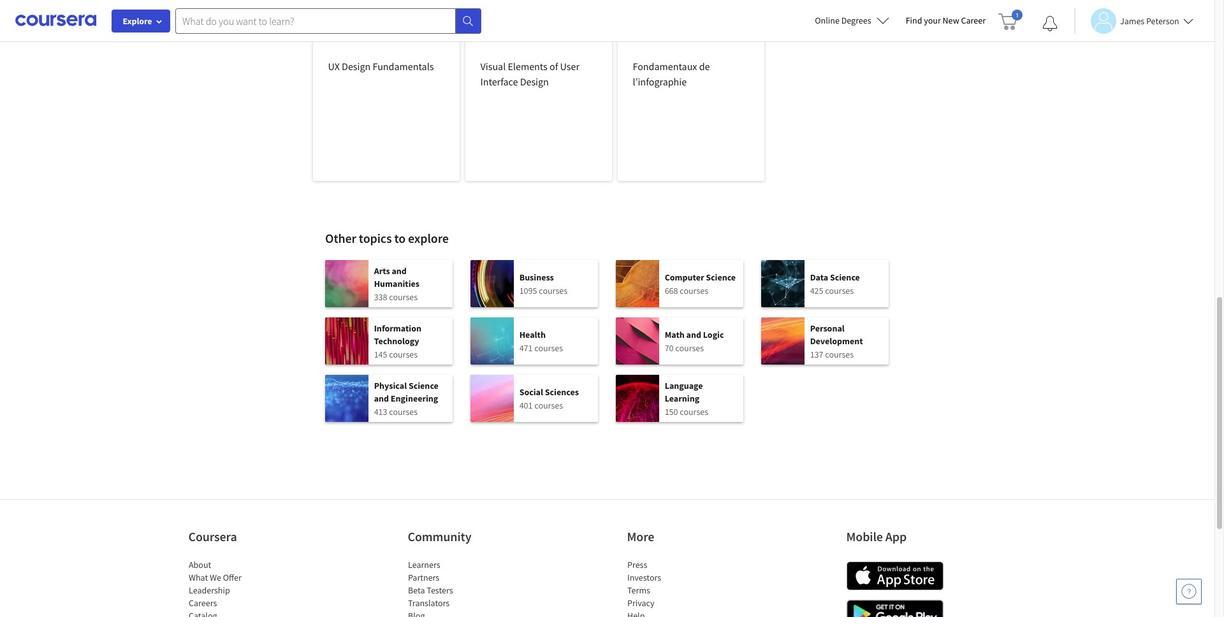 Task type: describe. For each thing, give the bounding box(es) containing it.
career
[[961, 15, 986, 26]]

interface
[[481, 75, 518, 88]]

beta testers link
[[408, 585, 453, 596]]

translators link
[[408, 598, 449, 609]]

visual elements of user interface design link
[[465, 0, 612, 181]]

press investors terms privacy
[[627, 559, 661, 609]]

668
[[665, 285, 678, 296]]

of
[[550, 60, 558, 73]]

fondamentaux de l'infographie link
[[618, 0, 764, 181]]

find
[[906, 15, 922, 26]]

data science 425 courses
[[810, 271, 860, 296]]

business 1095 courses
[[520, 271, 568, 296]]

fondamentaux de l'infographie
[[633, 60, 710, 88]]

list for more
[[627, 559, 736, 617]]

download on the app store image
[[847, 562, 944, 591]]

more
[[627, 529, 655, 545]]

help center image
[[1182, 584, 1197, 599]]

list item for coursera
[[188, 610, 297, 617]]

terms link
[[627, 585, 650, 596]]

and for arts
[[392, 265, 407, 276]]

courses inside arts and humanities 338 courses
[[389, 291, 418, 303]]

information
[[374, 322, 422, 334]]

engineering
[[391, 393, 438, 404]]

425
[[810, 285, 824, 296]]

explore
[[123, 15, 152, 27]]

coursera
[[188, 529, 237, 545]]

other topics to explore
[[325, 230, 449, 246]]

online degrees button
[[805, 6, 900, 34]]

elements
[[508, 60, 548, 73]]

shopping cart: 1 item image
[[999, 10, 1023, 30]]

press link
[[627, 559, 647, 571]]

get it on google play image
[[847, 600, 944, 617]]

other
[[325, 230, 356, 246]]

science for physical science and engineering 413 courses
[[409, 380, 439, 391]]

mobile
[[847, 529, 883, 545]]

terms
[[627, 585, 650, 596]]

offer
[[223, 572, 241, 584]]

courses inside business 1095 courses
[[539, 285, 568, 296]]

learning
[[665, 393, 700, 404]]

ux design fundamentals
[[328, 60, 434, 73]]

your
[[924, 15, 941, 26]]

degrees
[[842, 15, 872, 26]]

app
[[886, 529, 907, 545]]

courses inside language learning 150 courses
[[680, 406, 709, 417]]

learners
[[408, 559, 440, 571]]

testers
[[427, 585, 453, 596]]

courses inside data science 425 courses
[[825, 285, 854, 296]]

information technology 145 courses
[[374, 322, 422, 360]]

partners
[[408, 572, 439, 584]]

explore button
[[112, 10, 170, 33]]

leadership link
[[188, 585, 230, 596]]

list item for more
[[627, 610, 736, 617]]

topics
[[359, 230, 392, 246]]

peterson
[[1147, 15, 1180, 26]]

to
[[394, 230, 406, 246]]

physical
[[374, 380, 407, 391]]

fundamentals
[[373, 60, 434, 73]]

145
[[374, 349, 387, 360]]

investors
[[627, 572, 661, 584]]

find your new career link
[[900, 13, 992, 29]]

visual
[[481, 60, 506, 73]]

and inside physical science and engineering 413 courses
[[374, 393, 389, 404]]

ux design fundamentals link
[[313, 0, 459, 181]]

de
[[699, 60, 710, 73]]

338
[[374, 291, 387, 303]]

courses inside personal development 137 courses
[[825, 349, 854, 360]]

visual elements of user interface design
[[481, 60, 580, 88]]

and for math
[[687, 329, 702, 340]]

learners partners beta testers translators
[[408, 559, 453, 609]]

find your new career
[[906, 15, 986, 26]]

list for community
[[408, 559, 516, 617]]



Task type: locate. For each thing, give the bounding box(es) containing it.
1 horizontal spatial list item
[[408, 610, 516, 617]]

list containing arts and humanities
[[325, 260, 890, 432]]

list item down testers
[[408, 610, 516, 617]]

online
[[815, 15, 840, 26]]

0 vertical spatial design
[[342, 60, 371, 73]]

and
[[392, 265, 407, 276], [687, 329, 702, 340], [374, 393, 389, 404]]

and up 413
[[374, 393, 389, 404]]

list item down privacy link
[[627, 610, 736, 617]]

courses inside math and logic 70 courses
[[676, 342, 704, 354]]

and inside math and logic 70 courses
[[687, 329, 702, 340]]

about what we offer leadership careers
[[188, 559, 241, 609]]

what
[[188, 572, 208, 584]]

development
[[810, 335, 863, 347]]

list
[[325, 260, 890, 432], [188, 559, 297, 617], [408, 559, 516, 617], [627, 559, 736, 617]]

courses down engineering
[[389, 406, 418, 417]]

privacy link
[[627, 598, 654, 609]]

1 list item from the left
[[188, 610, 297, 617]]

language learning 150 courses
[[665, 380, 709, 417]]

health
[[520, 329, 546, 340]]

courses down "computer"
[[680, 285, 709, 296]]

language
[[665, 380, 703, 391]]

beta
[[408, 585, 425, 596]]

0 horizontal spatial science
[[409, 380, 439, 391]]

list containing learners
[[408, 559, 516, 617]]

mobile app
[[847, 529, 907, 545]]

0 horizontal spatial and
[[374, 393, 389, 404]]

science inside data science 425 courses
[[830, 271, 860, 283]]

logic
[[703, 329, 724, 340]]

online degrees
[[815, 15, 872, 26]]

what we offer link
[[188, 572, 241, 584]]

leadership
[[188, 585, 230, 596]]

partners link
[[408, 572, 439, 584]]

personal
[[810, 322, 845, 334]]

list for coursera
[[188, 559, 297, 617]]

we
[[209, 572, 221, 584]]

math and logic 70 courses
[[665, 329, 724, 354]]

ux
[[328, 60, 340, 73]]

list item
[[188, 610, 297, 617], [408, 610, 516, 617], [627, 610, 736, 617]]

science inside physical science and engineering 413 courses
[[409, 380, 439, 391]]

arts
[[374, 265, 390, 276]]

1 horizontal spatial science
[[706, 271, 736, 283]]

science for data science 425 courses
[[830, 271, 860, 283]]

coursera image
[[15, 10, 96, 31]]

about
[[188, 559, 211, 571]]

health 471 courses
[[520, 329, 563, 354]]

150
[[665, 406, 678, 417]]

courses inside health 471 courses
[[535, 342, 563, 354]]

science
[[706, 271, 736, 283], [830, 271, 860, 283], [409, 380, 439, 391]]

courses right the 425
[[825, 285, 854, 296]]

data
[[810, 271, 828, 283]]

design right "ux"
[[342, 60, 371, 73]]

fondamentaux
[[633, 60, 697, 73]]

1 horizontal spatial and
[[392, 265, 407, 276]]

science for computer science 668 courses
[[706, 271, 736, 283]]

2 horizontal spatial and
[[687, 329, 702, 340]]

2 vertical spatial and
[[374, 393, 389, 404]]

science right data
[[830, 271, 860, 283]]

business
[[520, 271, 554, 283]]

courses down math
[[676, 342, 704, 354]]

courses inside the computer science 668 courses
[[680, 285, 709, 296]]

1 horizontal spatial design
[[520, 75, 549, 88]]

explore
[[408, 230, 449, 246]]

2 horizontal spatial list item
[[627, 610, 736, 617]]

careers link
[[188, 598, 217, 609]]

computer
[[665, 271, 704, 283]]

james
[[1120, 15, 1145, 26]]

press
[[627, 559, 647, 571]]

0 horizontal spatial design
[[342, 60, 371, 73]]

user
[[560, 60, 580, 73]]

learners link
[[408, 559, 440, 571]]

None search field
[[175, 8, 481, 33]]

471
[[520, 342, 533, 354]]

courses down development
[[825, 349, 854, 360]]

l'infographie
[[633, 75, 687, 88]]

and right math
[[687, 329, 702, 340]]

social sciences 401 courses
[[520, 386, 579, 411]]

about link
[[188, 559, 211, 571]]

1 vertical spatial and
[[687, 329, 702, 340]]

list containing about
[[188, 559, 297, 617]]

design down 'elements'
[[520, 75, 549, 88]]

personal development 137 courses
[[810, 322, 863, 360]]

design inside visual elements of user interface design
[[520, 75, 549, 88]]

courses inside social sciences 401 courses
[[535, 400, 563, 411]]

What do you want to learn? text field
[[175, 8, 456, 33]]

community
[[408, 529, 472, 545]]

investors link
[[627, 572, 661, 584]]

arts and humanities 338 courses
[[374, 265, 420, 303]]

design
[[342, 60, 371, 73], [520, 75, 549, 88]]

courses down the humanities
[[389, 291, 418, 303]]

70
[[665, 342, 674, 354]]

401
[[520, 400, 533, 411]]

math
[[665, 329, 685, 340]]

humanities
[[374, 278, 420, 289]]

translators
[[408, 598, 449, 609]]

new
[[943, 15, 960, 26]]

and inside arts and humanities 338 courses
[[392, 265, 407, 276]]

list item for community
[[408, 610, 516, 617]]

careers
[[188, 598, 217, 609]]

science right "computer"
[[706, 271, 736, 283]]

137
[[810, 349, 824, 360]]

2 horizontal spatial science
[[830, 271, 860, 283]]

courses down technology
[[389, 349, 418, 360]]

sciences
[[545, 386, 579, 398]]

list for other topics to explore
[[325, 260, 890, 432]]

social
[[520, 386, 543, 398]]

privacy
[[627, 598, 654, 609]]

courses down sciences
[[535, 400, 563, 411]]

computer science 668 courses
[[665, 271, 736, 296]]

science up engineering
[[409, 380, 439, 391]]

list item down offer
[[188, 610, 297, 617]]

technology
[[374, 335, 419, 347]]

science inside the computer science 668 courses
[[706, 271, 736, 283]]

0 horizontal spatial list item
[[188, 610, 297, 617]]

show notifications image
[[1043, 16, 1058, 31]]

0 vertical spatial and
[[392, 265, 407, 276]]

courses down health
[[535, 342, 563, 354]]

courses down learning
[[680, 406, 709, 417]]

3 list item from the left
[[627, 610, 736, 617]]

courses inside physical science and engineering 413 courses
[[389, 406, 418, 417]]

james peterson
[[1120, 15, 1180, 26]]

list containing press
[[627, 559, 736, 617]]

1 vertical spatial design
[[520, 75, 549, 88]]

and up the humanities
[[392, 265, 407, 276]]

courses
[[539, 285, 568, 296], [680, 285, 709, 296], [825, 285, 854, 296], [389, 291, 418, 303], [535, 342, 563, 354], [676, 342, 704, 354], [389, 349, 418, 360], [825, 349, 854, 360], [535, 400, 563, 411], [389, 406, 418, 417], [680, 406, 709, 417]]

2 list item from the left
[[408, 610, 516, 617]]

courses inside the information technology 145 courses
[[389, 349, 418, 360]]

courses down business
[[539, 285, 568, 296]]

413
[[374, 406, 387, 417]]

physical science and engineering 413 courses
[[374, 380, 439, 417]]

james peterson button
[[1075, 8, 1194, 33]]



Task type: vqa. For each thing, say whether or not it's contained in the screenshot.
middle with
no



